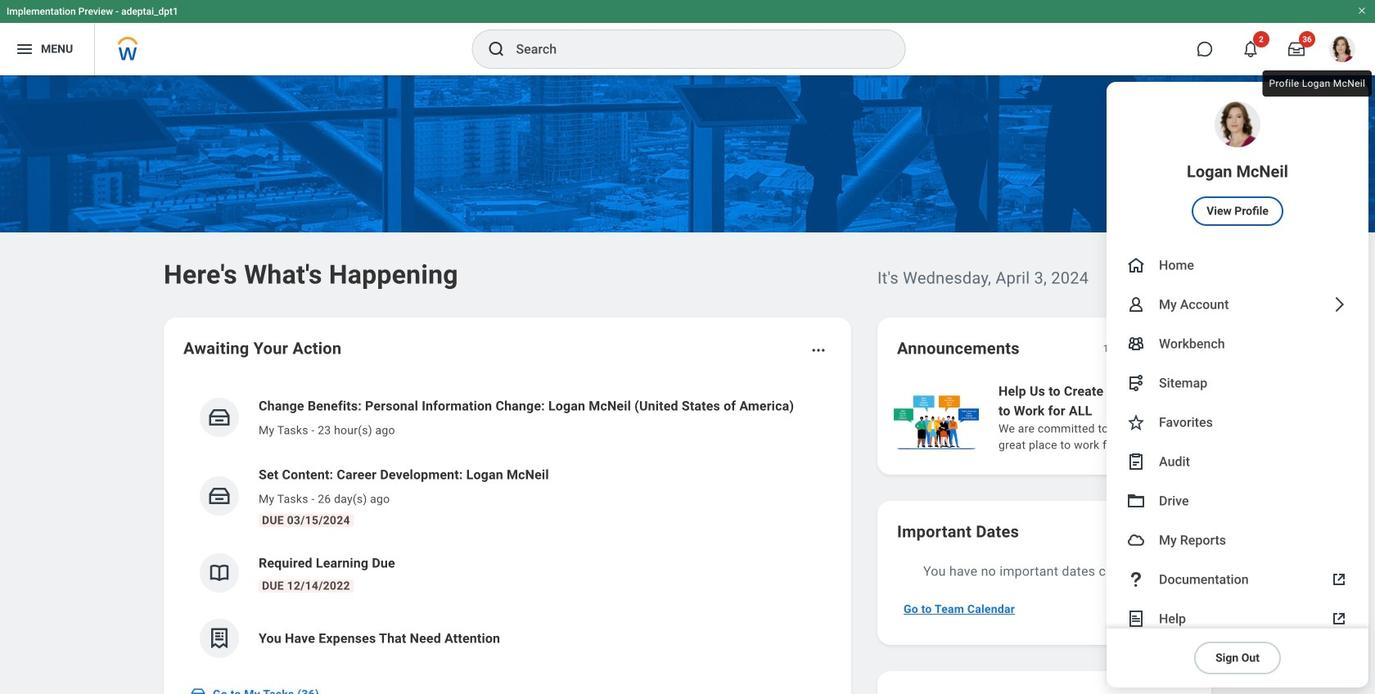 Task type: describe. For each thing, give the bounding box(es) containing it.
8 menu item from the top
[[1107, 481, 1369, 521]]

inbox image inside 'list'
[[207, 484, 232, 508]]

avatar image
[[1126, 530, 1146, 550]]

endpoints image
[[1126, 373, 1146, 393]]

chevron right image
[[1329, 295, 1349, 314]]

justify image
[[15, 39, 34, 59]]

folder open image
[[1126, 491, 1146, 511]]

3 menu item from the top
[[1107, 285, 1369, 324]]

contact card matrix manager image
[[1126, 334, 1146, 354]]

ext link image
[[1329, 609, 1349, 629]]

7 menu item from the top
[[1107, 442, 1369, 481]]

chevron right small image
[[1170, 341, 1187, 357]]

2 menu item from the top
[[1107, 246, 1369, 285]]

notifications large image
[[1243, 41, 1259, 57]]

book open image
[[207, 561, 232, 585]]

star image
[[1126, 413, 1146, 432]]

1 vertical spatial inbox image
[[190, 686, 206, 694]]

dashboard expenses image
[[207, 626, 232, 651]]

6 menu item from the top
[[1107, 403, 1369, 442]]

paste image
[[1126, 452, 1146, 471]]

5 menu item from the top
[[1107, 363, 1369, 403]]

Search Workday  search field
[[516, 31, 871, 67]]



Task type: vqa. For each thing, say whether or not it's contained in the screenshot.
inbox image
yes



Task type: locate. For each thing, give the bounding box(es) containing it.
inbox large image
[[1288, 41, 1305, 57]]

menu
[[1107, 82, 1369, 688]]

document image
[[1126, 609, 1146, 629]]

question image
[[1126, 570, 1146, 589]]

chevron left small image
[[1141, 341, 1157, 357]]

1 menu item from the top
[[1107, 82, 1369, 246]]

user image
[[1126, 295, 1146, 314]]

9 menu item from the top
[[1107, 521, 1369, 560]]

home image
[[1126, 255, 1146, 275]]

search image
[[487, 39, 506, 59]]

0 horizontal spatial list
[[183, 383, 832, 671]]

1 horizontal spatial list
[[891, 380, 1375, 455]]

main content
[[0, 75, 1375, 694]]

banner
[[0, 0, 1375, 688]]

10 menu item from the top
[[1107, 560, 1369, 599]]

inbox image
[[207, 405, 232, 430]]

logan mcneil image
[[1329, 36, 1355, 62]]

tooltip
[[1259, 67, 1375, 100]]

1 horizontal spatial inbox image
[[207, 484, 232, 508]]

ext link image
[[1329, 570, 1349, 589]]

status
[[1103, 342, 1130, 355]]

0 horizontal spatial inbox image
[[190, 686, 206, 694]]

11 menu item from the top
[[1107, 599, 1369, 638]]

menu item
[[1107, 82, 1369, 246], [1107, 246, 1369, 285], [1107, 285, 1369, 324], [1107, 324, 1369, 363], [1107, 363, 1369, 403], [1107, 403, 1369, 442], [1107, 442, 1369, 481], [1107, 481, 1369, 521], [1107, 521, 1369, 560], [1107, 560, 1369, 599], [1107, 599, 1369, 638]]

close environment banner image
[[1357, 6, 1367, 16]]

4 menu item from the top
[[1107, 324, 1369, 363]]

list
[[891, 380, 1375, 455], [183, 383, 832, 671]]

0 vertical spatial inbox image
[[207, 484, 232, 508]]

inbox image
[[207, 484, 232, 508], [190, 686, 206, 694]]



